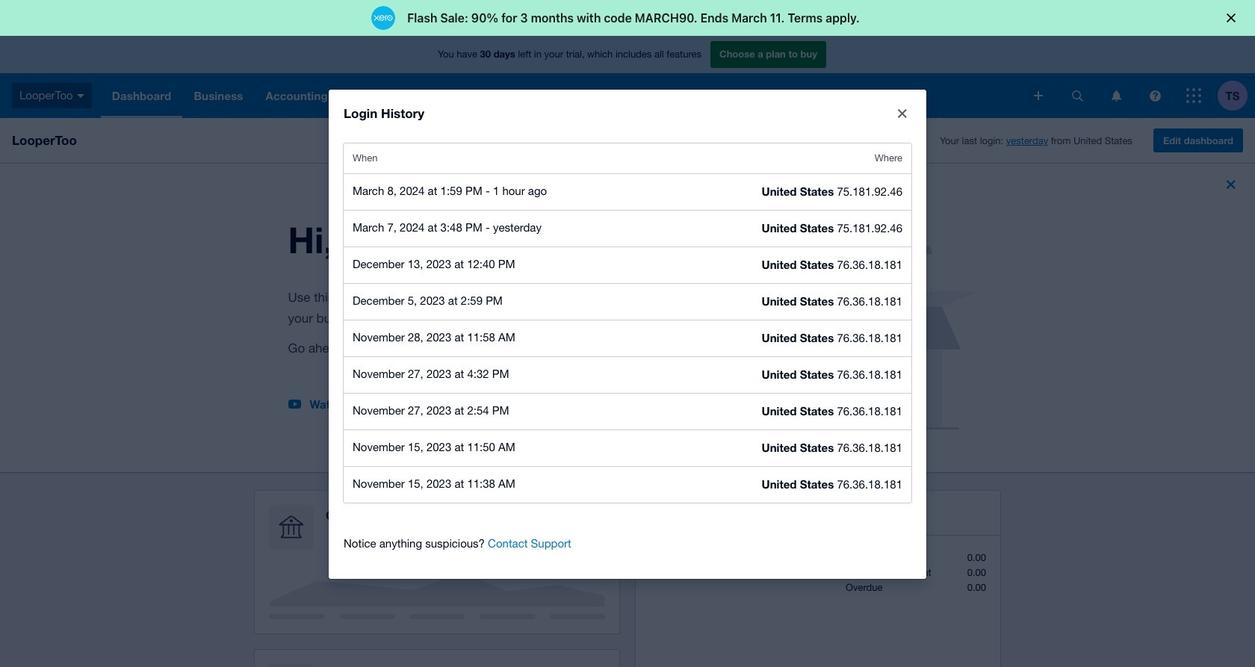 Task type: locate. For each thing, give the bounding box(es) containing it.
banner
[[0, 36, 1256, 118]]

svg image
[[1187, 88, 1202, 103], [1072, 90, 1084, 101], [1112, 90, 1122, 101], [1150, 90, 1161, 101]]

0 horizontal spatial svg image
[[77, 94, 84, 98]]

recommended icon image
[[538, 505, 605, 520]]

svg image
[[1035, 91, 1044, 100], [77, 94, 84, 98]]

login history element
[[344, 144, 912, 503]]

dialog
[[0, 0, 1256, 36], [329, 90, 927, 579]]



Task type: describe. For each thing, give the bounding box(es) containing it.
banking preview line graph image
[[269, 574, 605, 619]]

banking icon image
[[269, 505, 314, 550]]

1 horizontal spatial svg image
[[1035, 91, 1044, 100]]

1 vertical spatial dialog
[[329, 90, 927, 579]]

close image
[[1220, 173, 1244, 197]]

0 vertical spatial dialog
[[0, 0, 1256, 36]]



Task type: vqa. For each thing, say whether or not it's contained in the screenshot.
"with" to the left
no



